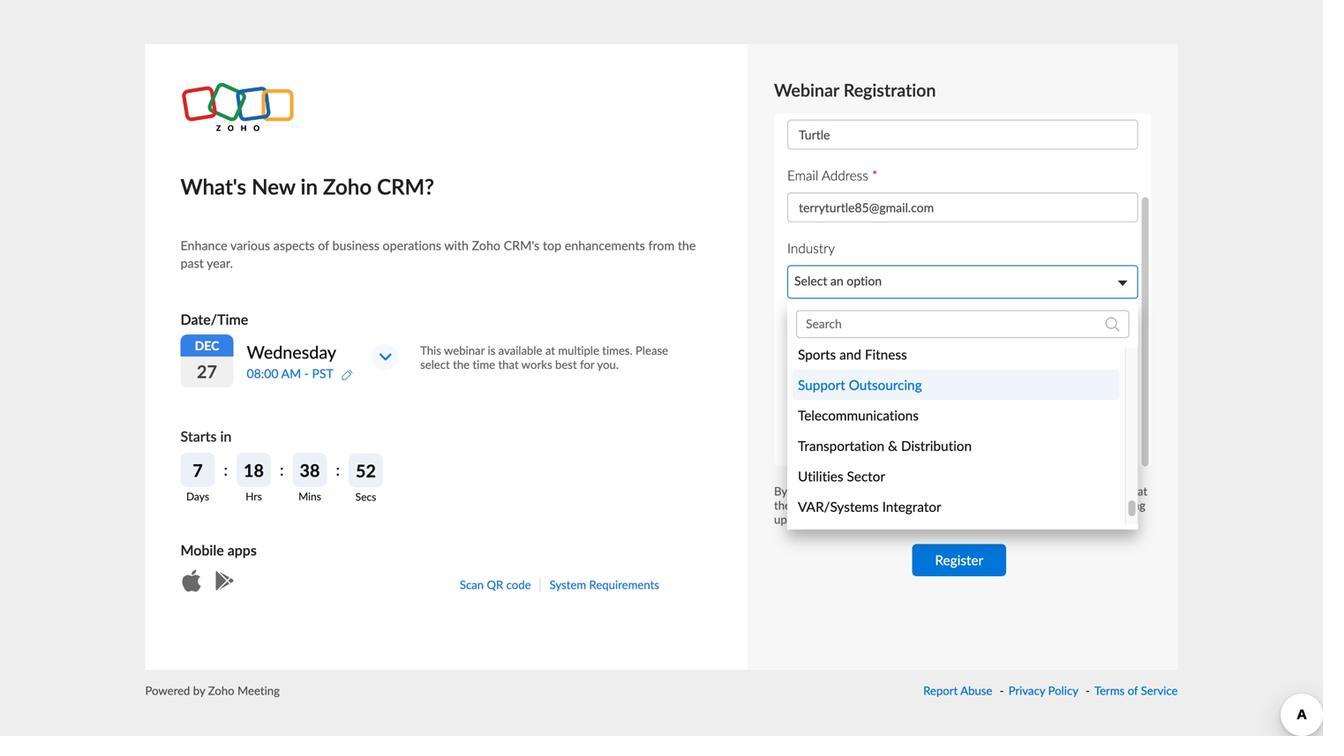 Task type: describe. For each thing, give the bounding box(es) containing it.
sports
[[798, 346, 836, 363]]

of inside ‌enhance various aspects of business operations with zoho crm's top enhancements from the past year.
[[318, 238, 329, 253]]

2 horizontal spatial -
[[1086, 683, 1090, 698]]

‌enhance various aspects of business operations with zoho crm's top enhancements from the past year.
[[181, 238, 696, 270]]

7
[[193, 460, 203, 480]]

- for privacy
[[1000, 683, 1004, 698]]

1 horizontal spatial zoho
[[323, 173, 372, 199]]

privacy policy link
[[1008, 683, 1078, 698]]

tree containing sports and fitness
[[787, 339, 1138, 553]]

distribution
[[901, 438, 972, 454]]

year.
[[207, 255, 233, 270]]

terms
[[1094, 683, 1125, 698]]

branding logo image
[[181, 79, 295, 135]]

register button
[[912, 544, 1006, 576]]

enhancements
[[565, 238, 645, 253]]

: for 38
[[336, 460, 340, 479]]

by
[[774, 484, 787, 498]]

abuse
[[960, 683, 992, 698]]

: for 7
[[224, 460, 228, 479]]

dec 27
[[195, 338, 219, 382]]

starts in
[[181, 427, 232, 445]]

support outsourcing
[[798, 377, 922, 393]]

utilities sector
[[798, 468, 885, 485]]

the inside ‌enhance various aspects of business operations with zoho crm's top enhancements from the past year.
[[678, 238, 696, 253]]

to inside the and acknowledge that the webinar organizer may use this information to contact you for sharing updates regarding this webinar as well as for future communications.
[[1015, 498, 1026, 512]]

telecommunications
[[798, 407, 919, 424]]

transportation & distribution
[[798, 438, 972, 454]]

sharing
[[1109, 498, 1146, 512]]

country/region
[[787, 389, 880, 406]]

available
[[498, 343, 542, 357]]

38
[[300, 460, 320, 480]]

pst
[[312, 366, 333, 381]]

and inside tree
[[839, 346, 861, 363]]

operations
[[383, 238, 441, 253]]

aspects
[[273, 238, 315, 253]]

dec
[[195, 338, 219, 353]]

hrs
[[246, 490, 262, 502]]

top
[[543, 238, 561, 253]]

business
[[332, 238, 379, 253]]

powered
[[145, 683, 190, 698]]

integrator
[[882, 499, 941, 515]]

that inside this webinar is available at multiple times. please select the time that works best for you.
[[498, 357, 519, 371]]

for inside this webinar is available at multiple times. please select the time that works best for you.
[[580, 357, 594, 371]]

apps
[[227, 541, 257, 559]]

requirements
[[589, 578, 659, 592]]

- for pst
[[304, 366, 309, 381]]

and acknowledge that the webinar organizer may use this information to contact you for sharing updates regarding this webinar as well as for future communications.
[[774, 484, 1147, 527]]

08:00
[[247, 366, 278, 381]]

and inside the and acknowledge that the webinar organizer may use this information to contact you for sharing updates regarding this webinar as well as for future communications.
[[1036, 484, 1054, 498]]

new
[[252, 173, 295, 199]]

the inside this webinar is available at multiple times. please select the time that works best for you.
[[453, 357, 470, 371]]

best
[[555, 357, 577, 371]]

use
[[911, 498, 929, 512]]

updates
[[774, 512, 815, 527]]

transportation
[[798, 438, 884, 454]]

well
[[947, 512, 967, 527]]

Search search field
[[796, 310, 1129, 338]]

please
[[636, 343, 668, 357]]

Country/Region text field
[[787, 414, 1138, 444]]

var/systems integrator
[[798, 499, 941, 515]]

qr
[[487, 578, 503, 592]]

communications.
[[1036, 512, 1121, 527]]

from
[[648, 238, 675, 253]]

select
[[420, 357, 450, 371]]

address
[[822, 167, 868, 184]]

city
[[787, 316, 811, 333]]

crm?
[[377, 173, 434, 199]]

at
[[545, 343, 555, 357]]

with
[[444, 238, 469, 253]]

by
[[193, 683, 205, 698]]

outsourcing
[[849, 377, 922, 393]]

agree
[[899, 484, 927, 498]]

var/systems
[[798, 499, 879, 515]]

0 vertical spatial in
[[301, 173, 318, 199]]

that inside the and acknowledge that the webinar organizer may use this information to contact you for sharing updates regarding this webinar as well as for future communications.
[[1127, 484, 1147, 498]]

0 horizontal spatial this
[[868, 512, 887, 527]]

webinar inside this webinar is available at multiple times. please select the time that works best for you.
[[444, 343, 485, 357]]

: for 18
[[280, 460, 284, 479]]

acknowledge
[[1057, 484, 1124, 498]]

&
[[888, 438, 898, 454]]

1 horizontal spatial for
[[984, 512, 998, 527]]



Task type: vqa. For each thing, say whether or not it's contained in the screenshot.


Task type: locate. For each thing, give the bounding box(es) containing it.
zoho right by
[[208, 683, 234, 698]]

of
[[318, 238, 329, 253], [1128, 683, 1138, 698]]

mins
[[298, 490, 321, 502]]

am
[[281, 366, 301, 381]]

zoho left crm?
[[323, 173, 372, 199]]

webinar down agree
[[889, 512, 930, 527]]

1 horizontal spatial :
[[280, 460, 284, 479]]

this
[[932, 498, 950, 512], [868, 512, 887, 527]]

utilities
[[798, 468, 843, 485]]

18
[[244, 460, 264, 480]]

mobile apps
[[181, 541, 257, 559]]

may
[[887, 498, 908, 512]]

the inside the and acknowledge that the webinar organizer may use this information to contact you for sharing updates regarding this webinar as well as for future communications.
[[774, 498, 791, 512]]

0 horizontal spatial as
[[933, 512, 944, 527]]

City text field
[[787, 342, 1138, 372]]

this right use
[[932, 498, 950, 512]]

0 horizontal spatial webinar
[[444, 343, 485, 357]]

webinar
[[444, 343, 485, 357], [794, 498, 834, 512], [889, 512, 930, 527]]

industry
[[787, 240, 835, 256]]

organizer
[[837, 498, 884, 512]]

past
[[181, 255, 204, 270]]

is
[[488, 343, 495, 357]]

for left future
[[984, 512, 998, 527]]

2 vertical spatial zoho
[[208, 683, 234, 698]]

3 : from the left
[[336, 460, 340, 479]]

08:00 am - pst
[[247, 366, 333, 381]]

report abuse - privacy policy - terms of service
[[923, 683, 1178, 698]]

27
[[197, 361, 217, 382]]

of right terms
[[1128, 683, 1138, 698]]

the right from on the top of page
[[678, 238, 696, 253]]

register,
[[831, 484, 874, 498]]

in right new
[[301, 173, 318, 199]]

2 horizontal spatial webinar
[[889, 512, 930, 527]]

zoho inside ‌enhance various aspects of business operations with zoho crm's top enhancements from the past year.
[[472, 238, 500, 253]]

of right aspects
[[318, 238, 329, 253]]

-
[[304, 366, 309, 381], [1000, 683, 1004, 698], [1086, 683, 1090, 698]]

2 horizontal spatial :
[[336, 460, 340, 479]]

that
[[498, 357, 519, 371], [1127, 484, 1147, 498]]

- left terms
[[1086, 683, 1090, 698]]

googleplaydownload image
[[216, 570, 233, 592]]

1 vertical spatial of
[[1128, 683, 1138, 698]]

tree item
[[793, 522, 1120, 553]]

regarding
[[818, 512, 865, 527]]

this
[[420, 343, 441, 357]]

0 horizontal spatial in
[[220, 427, 232, 445]]

as left well
[[933, 512, 944, 527]]

1 horizontal spatial to
[[1015, 498, 1026, 512]]

future
[[1001, 512, 1033, 527]]

this webinar is available at multiple times. please select the time that works best for you.
[[420, 343, 668, 371]]

crm's
[[504, 238, 540, 253]]

days
[[186, 490, 209, 502]]

terms of service link
[[1094, 683, 1178, 698]]

1 horizontal spatial webinar
[[794, 498, 834, 512]]

webinar left is
[[444, 343, 485, 357]]

and up support outsourcing
[[839, 346, 861, 363]]

that right the acknowledge at the right bottom
[[1127, 484, 1147, 498]]

by clicking register, you agree to the
[[774, 484, 963, 498]]

1 as from the left
[[933, 512, 944, 527]]

1 horizontal spatial as
[[970, 512, 981, 527]]

1 vertical spatial and
[[1036, 484, 1054, 498]]

0 horizontal spatial -
[[304, 366, 309, 381]]

wednesday
[[247, 341, 336, 362]]

zoho right with
[[472, 238, 500, 253]]

Select an option field
[[787, 265, 1138, 299]]

service
[[1141, 683, 1178, 698]]

secs
[[355, 490, 376, 503]]

tree
[[787, 339, 1138, 553]]

*
[[872, 167, 878, 184]]

you up "var/systems integrator"
[[877, 484, 896, 498]]

select
[[794, 273, 827, 288]]

the left time
[[453, 357, 470, 371]]

appstoredownload image
[[181, 570, 203, 592]]

2 : from the left
[[280, 460, 284, 479]]

sector
[[847, 468, 885, 485]]

this left may
[[868, 512, 887, 527]]

- right the am
[[304, 366, 309, 381]]

: right 38
[[336, 460, 340, 479]]

1 : from the left
[[224, 460, 228, 479]]

0 vertical spatial and
[[839, 346, 861, 363]]

1 horizontal spatial in
[[301, 173, 318, 199]]

webinar registration
[[774, 79, 936, 100]]

webinar down utilities
[[794, 498, 834, 512]]

0 vertical spatial that
[[498, 357, 519, 371]]

: left 38
[[280, 460, 284, 479]]

powered by zoho meeting
[[145, 683, 280, 698]]

0 horizontal spatial :
[[224, 460, 228, 479]]

in
[[301, 173, 318, 199], [220, 427, 232, 445]]

0 horizontal spatial that
[[498, 357, 519, 371]]

what's
[[181, 173, 246, 199]]

for left sharing
[[1091, 498, 1106, 512]]

in right starts
[[220, 427, 232, 445]]

1 horizontal spatial -
[[1000, 683, 1004, 698]]

0 horizontal spatial to
[[930, 484, 941, 498]]

for left you.
[[580, 357, 594, 371]]

1 vertical spatial that
[[1127, 484, 1147, 498]]

meeting
[[237, 683, 280, 698]]

system
[[550, 578, 586, 592]]

report
[[923, 683, 958, 698]]

1 horizontal spatial and
[[1036, 484, 1054, 498]]

52
[[356, 460, 376, 481]]

report abuse link
[[923, 683, 992, 698]]

1 vertical spatial in
[[220, 427, 232, 445]]

scan qr code
[[460, 578, 531, 592]]

registration
[[844, 79, 936, 100]]

webinar
[[774, 79, 839, 100]]

to right use
[[930, 484, 941, 498]]

and
[[839, 346, 861, 363], [1036, 484, 1054, 498]]

2 as from the left
[[970, 512, 981, 527]]

0 horizontal spatial you
[[877, 484, 896, 498]]

you right contact
[[1070, 498, 1088, 512]]

the up well
[[944, 484, 960, 498]]

0 horizontal spatial of
[[318, 238, 329, 253]]

2 horizontal spatial for
[[1091, 498, 1106, 512]]

0 vertical spatial of
[[318, 238, 329, 253]]

contact
[[1029, 498, 1067, 512]]

what's new in zoho crm?
[[181, 173, 434, 199]]

0 horizontal spatial and
[[839, 346, 861, 363]]

1 horizontal spatial that
[[1127, 484, 1147, 498]]

1 horizontal spatial you
[[1070, 498, 1088, 512]]

‌enhance
[[181, 238, 227, 253]]

None text field
[[787, 120, 1138, 150], [787, 192, 1138, 222], [787, 120, 1138, 150], [787, 192, 1138, 222]]

you inside the and acknowledge that the webinar organizer may use this information to contact you for sharing updates regarding this webinar as well as for future communications.
[[1070, 498, 1088, 512]]

and up communications.
[[1036, 484, 1054, 498]]

fitness
[[865, 346, 907, 363]]

0 horizontal spatial for
[[580, 357, 594, 371]]

support
[[798, 377, 845, 393]]

email
[[787, 167, 818, 184]]

that right is
[[498, 357, 519, 371]]

1 vertical spatial zoho
[[472, 238, 500, 253]]

privacy
[[1008, 683, 1045, 698]]

for
[[580, 357, 594, 371], [1091, 498, 1106, 512], [984, 512, 998, 527]]

date/time
[[181, 311, 248, 328]]

multiple
[[558, 343, 599, 357]]

information
[[953, 498, 1012, 512]]

2 horizontal spatial zoho
[[472, 238, 500, 253]]

- left privacy at the right of page
[[1000, 683, 1004, 698]]

: left 18
[[224, 460, 228, 479]]

system requirements
[[550, 578, 659, 592]]

as right well
[[970, 512, 981, 527]]

0 horizontal spatial zoho
[[208, 683, 234, 698]]

scan
[[460, 578, 484, 592]]

sports and fitness
[[798, 346, 907, 363]]

1 horizontal spatial of
[[1128, 683, 1138, 698]]

time
[[473, 357, 495, 371]]

zoho
[[323, 173, 372, 199], [472, 238, 500, 253], [208, 683, 234, 698]]

starts
[[181, 427, 217, 445]]

to left contact
[[1015, 498, 1026, 512]]

0 vertical spatial zoho
[[323, 173, 372, 199]]

select an option
[[794, 273, 882, 288]]

1 horizontal spatial this
[[932, 498, 950, 512]]

option
[[847, 273, 882, 288]]

various
[[230, 238, 270, 253]]

the left the var/systems
[[774, 498, 791, 512]]

works
[[521, 357, 552, 371]]



